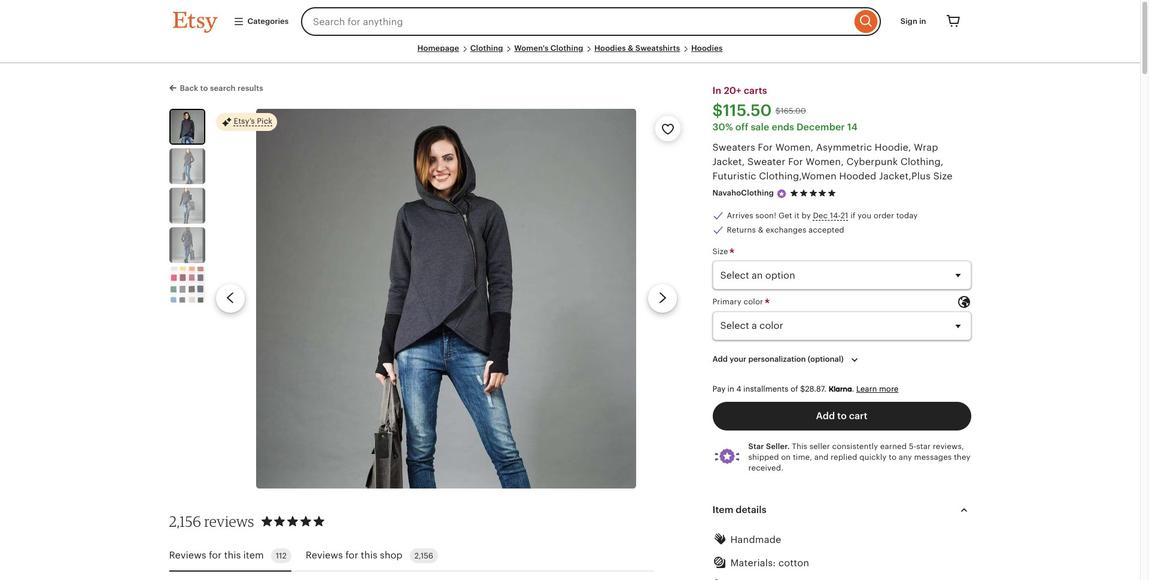 Task type: describe. For each thing, give the bounding box(es) containing it.
and
[[815, 453, 829, 462]]

reviews,
[[933, 443, 964, 452]]

Search for anything text field
[[301, 7, 852, 36]]

asymmetric
[[817, 143, 872, 153]]

item
[[243, 551, 264, 561]]

navahoclothing link
[[713, 189, 774, 198]]

add for add your personalization (optional)
[[713, 355, 728, 364]]

$115.50 $165.00
[[713, 102, 806, 120]]

hooded
[[840, 171, 877, 182]]

handmade
[[731, 535, 782, 545]]

jacket,plus
[[879, 171, 931, 182]]

cotton
[[779, 559, 810, 569]]

etsy's pick
[[234, 117, 273, 126]]

color
[[744, 298, 764, 307]]

personalization
[[749, 355, 806, 364]]

this for shop
[[361, 551, 378, 561]]

to for back
[[200, 84, 208, 93]]

item details
[[713, 505, 767, 515]]

consistently
[[833, 443, 879, 452]]

this for item
[[224, 551, 241, 561]]

size inside sweaters for women, asymmetric hoodie, wrap jacket, sweater for women, cyberpunk clothing, futuristic clothing,women hooded jacket,plus size
[[934, 171, 953, 182]]

shipped
[[749, 453, 779, 462]]

this
[[792, 443, 808, 452]]

by
[[802, 211, 811, 220]]

item details button
[[702, 496, 982, 525]]

it
[[795, 211, 800, 220]]

homepage link
[[418, 44, 459, 53]]

women's clothing link
[[514, 44, 584, 53]]

tab list containing reviews for this item
[[169, 542, 654, 572]]

2,156 for 2,156 reviews
[[169, 513, 201, 531]]

112
[[276, 552, 287, 561]]

(optional)
[[808, 355, 844, 364]]

jacket,
[[713, 157, 745, 167]]

earned
[[881, 443, 907, 452]]

& for hoodies
[[628, 44, 634, 53]]

0 vertical spatial women,
[[776, 143, 814, 153]]

seller.
[[766, 443, 790, 452]]

primary color
[[713, 298, 766, 307]]

reviews
[[204, 513, 254, 531]]

shop
[[380, 551, 403, 561]]

materials:
[[731, 559, 776, 569]]

accepted
[[809, 226, 845, 235]]

star seller.
[[749, 443, 790, 452]]

1 clothing from the left
[[470, 44, 503, 53]]

in
[[713, 86, 722, 96]]

sign in
[[901, 17, 927, 26]]

4
[[737, 385, 742, 394]]

installments
[[744, 385, 789, 394]]

clothing,
[[901, 157, 944, 167]]

star
[[749, 443, 764, 452]]

1 horizontal spatial sweaters for women asymmetric hoodie wrap jacket sweater image 1 image
[[256, 109, 637, 489]]

21
[[841, 211, 849, 220]]

time,
[[793, 453, 813, 462]]

add to cart button
[[713, 402, 971, 431]]

menu bar containing homepage
[[173, 43, 968, 64]]

add for add to cart
[[816, 411, 835, 422]]

futuristic
[[713, 171, 757, 182]]

reviews for reviews for this shop
[[306, 551, 343, 561]]

add your personalization (optional) button
[[704, 348, 871, 373]]

arrives soon! get it by dec 14-21 if you order today
[[727, 211, 918, 220]]

20+
[[724, 86, 742, 96]]

primary
[[713, 298, 742, 307]]

2 clothing from the left
[[551, 44, 584, 53]]

details
[[736, 505, 767, 515]]

categories button
[[224, 11, 298, 32]]

homepage
[[418, 44, 459, 53]]

returns & exchanges accepted
[[727, 226, 845, 235]]

$28.87.
[[801, 385, 827, 394]]

sweaters for women asymmetric hoodie wrap jacket sweater image 5 image
[[169, 267, 205, 303]]

in 20+ carts
[[713, 86, 768, 96]]

messages
[[915, 453, 952, 462]]

sweaters for women asymmetric hoodie wrap jacket sweater image 4 image
[[169, 227, 205, 263]]

search
[[210, 84, 236, 93]]

to for add
[[838, 411, 847, 422]]

hoodies & sweatshirts link
[[595, 44, 680, 53]]

14
[[848, 122, 858, 132]]

women's clothing
[[514, 44, 584, 53]]

hoodies link
[[691, 44, 723, 53]]

0 horizontal spatial sweaters for women asymmetric hoodie wrap jacket sweater image 1 image
[[170, 110, 204, 144]]

exchanges
[[766, 226, 807, 235]]

sign in button
[[892, 11, 936, 32]]



Task type: locate. For each thing, give the bounding box(es) containing it.
0 vertical spatial add
[[713, 355, 728, 364]]

for up sweater
[[758, 143, 773, 153]]

december
[[797, 122, 845, 132]]

this seller consistently earned 5-star reviews, shipped on time, and replied quickly to any messages they received.
[[749, 443, 971, 473]]

for for item
[[209, 551, 222, 561]]

0 horizontal spatial hoodies
[[595, 44, 626, 53]]

back
[[180, 84, 198, 93]]

to down earned
[[889, 453, 897, 462]]

1 horizontal spatial 2,156
[[415, 552, 433, 561]]

clothing left the women's
[[470, 44, 503, 53]]

2,156 right shop
[[415, 552, 433, 561]]

2,156 inside 'tab list'
[[415, 552, 433, 561]]

30% off sale ends december 14
[[713, 122, 858, 132]]

& inside menu bar
[[628, 44, 634, 53]]

2,156 for 2,156
[[415, 552, 433, 561]]

sweaters for women asymmetric hoodie wrap jacket sweater image 2 image
[[169, 148, 205, 184]]

menu bar
[[173, 43, 968, 64]]

for down 2,156 reviews
[[209, 551, 222, 561]]

add your personalization (optional)
[[713, 355, 844, 364]]

0 vertical spatial to
[[200, 84, 208, 93]]

this left shop
[[361, 551, 378, 561]]

hoodies
[[595, 44, 626, 53], [691, 44, 723, 53]]

women,
[[776, 143, 814, 153], [806, 157, 844, 167]]

0 horizontal spatial clothing
[[470, 44, 503, 53]]

reviews for this item
[[169, 551, 264, 561]]

quickly
[[860, 453, 887, 462]]

carts
[[744, 86, 768, 96]]

1 horizontal spatial hoodies
[[691, 44, 723, 53]]

& right the returns
[[758, 226, 764, 235]]

your
[[730, 355, 747, 364]]

order
[[874, 211, 895, 220]]

1 reviews from the left
[[169, 551, 206, 561]]

back to search results link
[[169, 82, 263, 94]]

for left shop
[[346, 551, 358, 561]]

this
[[224, 551, 241, 561], [361, 551, 378, 561]]

2 vertical spatial to
[[889, 453, 897, 462]]

for up clothing,women
[[788, 157, 803, 167]]

reviews
[[169, 551, 206, 561], [306, 551, 343, 561]]

1 vertical spatial for
[[788, 157, 803, 167]]

2 this from the left
[[361, 551, 378, 561]]

reviews right 112
[[306, 551, 343, 561]]

2,156 left reviews
[[169, 513, 201, 531]]

0 vertical spatial 2,156
[[169, 513, 201, 531]]

None search field
[[301, 7, 881, 36]]

for for shop
[[346, 551, 358, 561]]

1 horizontal spatial reviews
[[306, 551, 343, 561]]

categories
[[248, 17, 289, 26]]

banner containing categories
[[151, 0, 989, 43]]

30%
[[713, 122, 733, 132]]

add inside button
[[816, 411, 835, 422]]

1 vertical spatial size
[[713, 247, 731, 256]]

1 horizontal spatial add
[[816, 411, 835, 422]]

learn more button
[[857, 385, 899, 394]]

1 vertical spatial to
[[838, 411, 847, 422]]

of
[[791, 385, 798, 394]]

1 hoodies from the left
[[595, 44, 626, 53]]

0 horizontal spatial to
[[200, 84, 208, 93]]

women, down asymmetric
[[806, 157, 844, 167]]

0 horizontal spatial size
[[713, 247, 731, 256]]

in
[[920, 17, 927, 26], [728, 385, 735, 394]]

in left 4
[[728, 385, 735, 394]]

to
[[200, 84, 208, 93], [838, 411, 847, 422], [889, 453, 897, 462]]

sweaters for women asymmetric hoodie wrap jacket sweater image 1 image
[[256, 109, 637, 489], [170, 110, 204, 144]]

hoodies & sweatshirts
[[595, 44, 680, 53]]

they
[[954, 453, 971, 462]]

& left sweatshirts
[[628, 44, 634, 53]]

reviews down 2,156 reviews
[[169, 551, 206, 561]]

size down clothing,
[[934, 171, 953, 182]]

2 hoodies from the left
[[691, 44, 723, 53]]

hoodie,
[[875, 143, 912, 153]]

.
[[852, 385, 855, 394]]

0 vertical spatial size
[[934, 171, 953, 182]]

1 horizontal spatial in
[[920, 17, 927, 26]]

cyberpunk
[[847, 157, 898, 167]]

to left 'cart'
[[838, 411, 847, 422]]

item
[[713, 505, 734, 515]]

to inside this seller consistently earned 5-star reviews, shipped on time, and replied quickly to any messages they received.
[[889, 453, 897, 462]]

sign
[[901, 17, 918, 26]]

dec
[[813, 211, 828, 220]]

in for sign
[[920, 17, 927, 26]]

clothing down search for anything text box
[[551, 44, 584, 53]]

0 vertical spatial in
[[920, 17, 927, 26]]

results
[[238, 84, 263, 93]]

add down $28.87.
[[816, 411, 835, 422]]

tab list
[[169, 542, 654, 572]]

reviews for reviews for this item
[[169, 551, 206, 561]]

sweaters for women asymmetric hoodie wrap jacket sweater image 3 image
[[169, 188, 205, 224]]

wrap
[[914, 143, 939, 153]]

clothing link
[[470, 44, 503, 53]]

back to search results
[[180, 84, 263, 93]]

in for pay
[[728, 385, 735, 394]]

replied
[[831, 453, 858, 462]]

pay
[[713, 385, 726, 394]]

received.
[[749, 464, 784, 473]]

women's
[[514, 44, 549, 53]]

0 horizontal spatial for
[[209, 551, 222, 561]]

1 vertical spatial women,
[[806, 157, 844, 167]]

to inside back to search results link
[[200, 84, 208, 93]]

sale
[[751, 122, 770, 132]]

2 reviews from the left
[[306, 551, 343, 561]]

hoodies down search for anything text box
[[595, 44, 626, 53]]

pick
[[257, 117, 273, 126]]

star_seller image
[[777, 188, 787, 199]]

hoodies for hoodies link
[[691, 44, 723, 53]]

0 horizontal spatial 2,156
[[169, 513, 201, 531]]

1 horizontal spatial clothing
[[551, 44, 584, 53]]

1 vertical spatial add
[[816, 411, 835, 422]]

arrives
[[727, 211, 754, 220]]

2 for from the left
[[346, 551, 358, 561]]

1 for from the left
[[209, 551, 222, 561]]

this left item
[[224, 551, 241, 561]]

14-
[[830, 211, 841, 220]]

0 vertical spatial &
[[628, 44, 634, 53]]

hoodies up the in
[[691, 44, 723, 53]]

0 horizontal spatial add
[[713, 355, 728, 364]]

pay in 4 installments of $28.87. klarna . learn more
[[713, 385, 899, 394]]

you
[[858, 211, 872, 220]]

1 horizontal spatial size
[[934, 171, 953, 182]]

off
[[736, 122, 749, 132]]

women, down "30% off sale ends december 14" on the top right
[[776, 143, 814, 153]]

sweaters
[[713, 143, 756, 153]]

2,156 reviews
[[169, 513, 254, 531]]

add inside dropdown button
[[713, 355, 728, 364]]

add left the your
[[713, 355, 728, 364]]

clothing
[[470, 44, 503, 53], [551, 44, 584, 53]]

5-
[[909, 443, 917, 452]]

to inside 'add to cart' button
[[838, 411, 847, 422]]

1 horizontal spatial for
[[788, 157, 803, 167]]

1 horizontal spatial for
[[346, 551, 358, 561]]

size down the returns
[[713, 247, 731, 256]]

0 horizontal spatial in
[[728, 385, 735, 394]]

any
[[899, 453, 912, 462]]

1 vertical spatial in
[[728, 385, 735, 394]]

0 horizontal spatial this
[[224, 551, 241, 561]]

1 horizontal spatial &
[[758, 226, 764, 235]]

0 horizontal spatial reviews
[[169, 551, 206, 561]]

size
[[934, 171, 953, 182], [713, 247, 731, 256]]

materials: cotton
[[731, 559, 810, 569]]

0 vertical spatial for
[[758, 143, 773, 153]]

1 horizontal spatial this
[[361, 551, 378, 561]]

cart
[[849, 411, 868, 422]]

etsy's pick button
[[216, 112, 277, 132]]

&
[[628, 44, 634, 53], [758, 226, 764, 235]]

returns
[[727, 226, 756, 235]]

0 horizontal spatial for
[[758, 143, 773, 153]]

reviews for this shop
[[306, 551, 403, 561]]

learn
[[857, 385, 877, 394]]

today
[[897, 211, 918, 220]]

banner
[[151, 0, 989, 43]]

2 horizontal spatial to
[[889, 453, 897, 462]]

seller
[[810, 443, 830, 452]]

klarna
[[829, 385, 852, 394]]

1 vertical spatial 2,156
[[415, 552, 433, 561]]

$115.50
[[713, 102, 772, 120]]

0 horizontal spatial &
[[628, 44, 634, 53]]

1 this from the left
[[224, 551, 241, 561]]

& for returns
[[758, 226, 764, 235]]

1 horizontal spatial to
[[838, 411, 847, 422]]

none search field inside banner
[[301, 7, 881, 36]]

hoodies for hoodies & sweatshirts
[[595, 44, 626, 53]]

to right back
[[200, 84, 208, 93]]

sweater
[[748, 157, 786, 167]]

1 vertical spatial &
[[758, 226, 764, 235]]

in inside button
[[920, 17, 927, 26]]

soon! get
[[756, 211, 793, 220]]

in right sign
[[920, 17, 927, 26]]

$165.00
[[776, 106, 806, 115]]

etsy's
[[234, 117, 255, 126]]

on
[[781, 453, 791, 462]]



Task type: vqa. For each thing, say whether or not it's contained in the screenshot.
the bottommost MAMA
no



